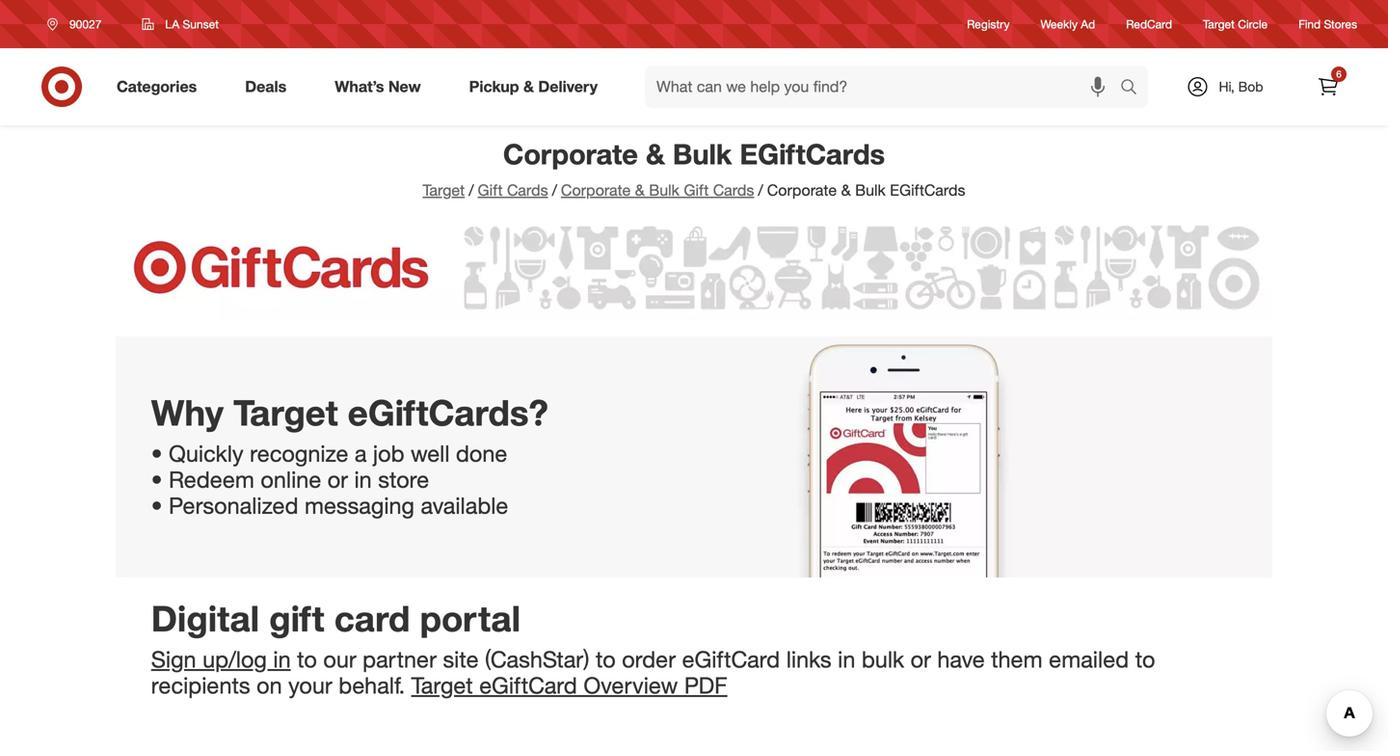 Task type: describe. For each thing, give the bounding box(es) containing it.
find
[[1299, 17, 1321, 31]]

behalf.
[[339, 671, 405, 699]]

redcard link
[[1126, 16, 1172, 32]]

up/log
[[203, 645, 267, 673]]

job
[[373, 440, 404, 467]]

overview
[[584, 671, 678, 699]]

them
[[991, 645, 1043, 673]]

search
[[1112, 79, 1158, 98]]

in inside to our partner site (cashstar) to order egiftcard links in bulk or have them emailed to recipients on your behalf.
[[838, 645, 856, 673]]

target left circle
[[1203, 17, 1235, 31]]

2 / from the left
[[552, 181, 557, 200]]

2 • from the top
[[151, 466, 162, 493]]

recognize
[[250, 440, 348, 467]]

egiftcards?
[[348, 391, 548, 434]]

sign
[[151, 645, 196, 673]]

target right behalf.
[[411, 671, 473, 699]]

pickup & delivery link
[[453, 66, 622, 108]]

(cashstar)
[[485, 645, 589, 673]]

1 cards from the left
[[507, 181, 548, 200]]

bulk
[[862, 645, 904, 673]]

categories
[[117, 77, 197, 96]]

3 • from the top
[[151, 492, 162, 519]]

delivery
[[538, 77, 598, 96]]

gift cards link
[[478, 181, 548, 200]]

redcard
[[1126, 17, 1172, 31]]

personalized
[[169, 492, 298, 519]]

target egiftcards image
[[116, 336, 1273, 577]]

digital gift card portal
[[151, 597, 521, 640]]

portal
[[420, 597, 521, 640]]

1 gift from the left
[[478, 181, 503, 200]]

pdf
[[684, 671, 728, 699]]

3 / from the left
[[758, 181, 763, 200]]

order
[[622, 645, 676, 673]]

quickly
[[169, 440, 244, 467]]

0 horizontal spatial egiftcards
[[740, 137, 885, 171]]

registry link
[[967, 16, 1010, 32]]

gift
[[269, 597, 324, 640]]

target inside why target egiftcards? • quickly recognize a job well done • redeem online or in store • personalized messaging available
[[233, 391, 338, 434]]

on
[[257, 671, 282, 699]]

2 to from the left
[[596, 645, 616, 673]]

2 gift from the left
[[684, 181, 709, 200]]

la
[[165, 17, 179, 31]]

deals
[[245, 77, 287, 96]]

partner
[[363, 645, 437, 673]]

sign up/log in link
[[151, 645, 291, 673]]

la sunset button
[[130, 7, 231, 41]]

90027 button
[[35, 7, 122, 41]]

to our partner site (cashstar) to order egiftcard links in bulk or have them emailed to recipients on your behalf.
[[151, 645, 1155, 699]]

messaging
[[305, 492, 415, 519]]

redeem
[[169, 466, 254, 493]]

card
[[334, 597, 410, 640]]

categories link
[[100, 66, 221, 108]]

a
[[355, 440, 367, 467]]

in inside why target egiftcards? • quickly recognize a job well done • redeem online or in store • personalized messaging available
[[354, 466, 372, 493]]

done
[[456, 440, 507, 467]]



Task type: locate. For each thing, give the bounding box(es) containing it.
store
[[378, 466, 429, 493]]

target inside corporate & bulk egiftcards target / gift cards / corporate & bulk gift cards / corporate & bulk egiftcards
[[423, 181, 465, 200]]

why target egiftcards? • quickly recognize a job well done • redeem online or in store • personalized messaging available
[[151, 391, 548, 519]]

have
[[937, 645, 985, 673]]

1 to from the left
[[297, 645, 317, 673]]

our
[[323, 645, 356, 673]]

ad
[[1081, 17, 1095, 31]]

circle
[[1238, 17, 1268, 31]]

digital
[[151, 597, 259, 640]]

or
[[328, 466, 348, 493], [911, 645, 931, 673]]

weekly ad
[[1041, 17, 1095, 31]]

1 horizontal spatial or
[[911, 645, 931, 673]]

pickup & delivery
[[469, 77, 598, 96]]

find stores
[[1299, 17, 1357, 31]]

or inside why target egiftcards? • quickly recognize a job well done • redeem online or in store • personalized messaging available
[[328, 466, 348, 493]]

1 vertical spatial egiftcards
[[890, 181, 966, 200]]

in
[[354, 466, 372, 493], [273, 645, 291, 673], [838, 645, 856, 673]]

0 vertical spatial or
[[328, 466, 348, 493]]

weekly ad link
[[1041, 16, 1095, 32]]

1 horizontal spatial cards
[[713, 181, 754, 200]]

weekly
[[1041, 17, 1078, 31]]

2 cards from the left
[[713, 181, 754, 200]]

sunset
[[183, 17, 219, 31]]

1 / from the left
[[469, 181, 474, 200]]

target giftcards image
[[116, 213, 1273, 321]]

registry
[[967, 17, 1010, 31]]

site
[[443, 645, 479, 673]]

2 horizontal spatial in
[[838, 645, 856, 673]]

egiftcards
[[740, 137, 885, 171], [890, 181, 966, 200]]

target
[[1203, 17, 1235, 31], [423, 181, 465, 200], [233, 391, 338, 434], [411, 671, 473, 699]]

corporate
[[503, 137, 638, 171], [561, 181, 631, 200], [767, 181, 837, 200]]

target circle link
[[1203, 16, 1268, 32]]

to
[[297, 645, 317, 673], [596, 645, 616, 673], [1135, 645, 1155, 673]]

6 link
[[1307, 66, 1350, 108]]

1 vertical spatial or
[[911, 645, 931, 673]]

or left a
[[328, 466, 348, 493]]

1 horizontal spatial /
[[552, 181, 557, 200]]

1 horizontal spatial gift
[[684, 181, 709, 200]]

bulk
[[673, 137, 732, 171], [649, 181, 680, 200], [855, 181, 886, 200]]

well
[[411, 440, 450, 467]]

0 horizontal spatial in
[[273, 645, 291, 673]]

egiftcard left 'links'
[[682, 645, 780, 673]]

or right bulk
[[911, 645, 931, 673]]

0 horizontal spatial egiftcard
[[479, 671, 577, 699]]

6
[[1336, 68, 1342, 80]]

to right emailed
[[1135, 645, 1155, 673]]

egiftcard inside to our partner site (cashstar) to order egiftcard links in bulk or have them emailed to recipients on your behalf.
[[682, 645, 780, 673]]

cards up target giftcards image on the top of page
[[713, 181, 754, 200]]

stores
[[1324, 17, 1357, 31]]

1 • from the top
[[151, 440, 162, 467]]

search button
[[1112, 66, 1158, 112]]

0 horizontal spatial to
[[297, 645, 317, 673]]

0 horizontal spatial /
[[469, 181, 474, 200]]

why
[[151, 391, 224, 434]]

egiftcard right site
[[479, 671, 577, 699]]

0 vertical spatial egiftcards
[[740, 137, 885, 171]]

1 horizontal spatial egiftcard
[[682, 645, 780, 673]]

3 to from the left
[[1135, 645, 1155, 673]]

gift right target link
[[478, 181, 503, 200]]

egiftcard
[[682, 645, 780, 673], [479, 671, 577, 699]]

available
[[421, 492, 508, 519]]

to left order
[[596, 645, 616, 673]]

target link
[[423, 181, 465, 200]]

2 horizontal spatial /
[[758, 181, 763, 200]]

1 horizontal spatial in
[[354, 466, 372, 493]]

90027
[[69, 17, 102, 31]]

pickup
[[469, 77, 519, 96]]

online
[[261, 466, 321, 493]]

what's
[[335, 77, 384, 96]]

What can we help you find? suggestions appear below search field
[[645, 66, 1125, 108]]

in down gift
[[273, 645, 291, 673]]

bob
[[1238, 78, 1263, 95]]

target circle
[[1203, 17, 1268, 31]]

deals link
[[229, 66, 311, 108]]

cards right target link
[[507, 181, 548, 200]]

recipients
[[151, 671, 250, 699]]

0 horizontal spatial cards
[[507, 181, 548, 200]]

target egiftcard overview pdf
[[411, 671, 728, 699]]

links
[[786, 645, 832, 673]]

emailed
[[1049, 645, 1129, 673]]

gift
[[478, 181, 503, 200], [684, 181, 709, 200]]

corporate & bulk gift cards link
[[561, 181, 754, 200]]

to left our
[[297, 645, 317, 673]]

1 horizontal spatial egiftcards
[[890, 181, 966, 200]]

find stores link
[[1299, 16, 1357, 32]]

hi,
[[1219, 78, 1235, 95]]

cards
[[507, 181, 548, 200], [713, 181, 754, 200]]

hi, bob
[[1219, 78, 1263, 95]]

1 horizontal spatial to
[[596, 645, 616, 673]]

la sunset
[[165, 17, 219, 31]]

•
[[151, 440, 162, 467], [151, 466, 162, 493], [151, 492, 162, 519]]

sign up/log in
[[151, 645, 291, 673]]

0 horizontal spatial or
[[328, 466, 348, 493]]

corporate & bulk egiftcards target / gift cards / corporate & bulk gift cards / corporate & bulk egiftcards
[[423, 137, 966, 200]]

or inside to our partner site (cashstar) to order egiftcard links in bulk or have them emailed to recipients on your behalf.
[[911, 645, 931, 673]]

/
[[469, 181, 474, 200], [552, 181, 557, 200], [758, 181, 763, 200]]

in left bulk
[[838, 645, 856, 673]]

gift up target giftcards image on the top of page
[[684, 181, 709, 200]]

in left job
[[354, 466, 372, 493]]

target left gift cards link at left
[[423, 181, 465, 200]]

target egiftcard overview pdf link
[[411, 671, 728, 699]]

0 horizontal spatial gift
[[478, 181, 503, 200]]

what's new
[[335, 77, 421, 96]]

new
[[388, 77, 421, 96]]

your
[[288, 671, 332, 699]]

2 horizontal spatial to
[[1135, 645, 1155, 673]]

&
[[523, 77, 534, 96], [646, 137, 665, 171], [635, 181, 645, 200], [841, 181, 851, 200]]

what's new link
[[318, 66, 445, 108]]

target up recognize
[[233, 391, 338, 434]]



Task type: vqa. For each thing, say whether or not it's contained in the screenshot.
Exclusions Apply. link for $11.98
no



